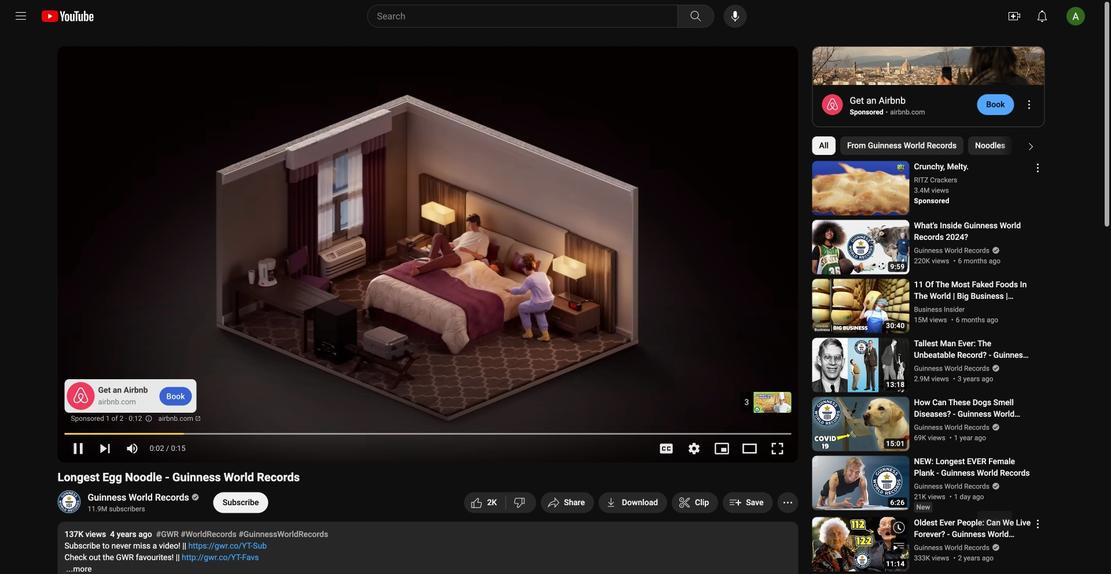 Task type: locate. For each thing, give the bounding box(es) containing it.
1 verified image from the top
[[990, 247, 1000, 255]]

None text field
[[850, 94, 906, 107]]

none text field inside sponsored - get an airbnb
airbnb.com element
[[850, 94, 906, 107]]

sponsored image
[[914, 196, 950, 206]]

verified image
[[990, 247, 1000, 255], [990, 424, 1000, 432], [990, 483, 1000, 491], [990, 544, 1000, 552]]

new: longest ever female plank - guinness world records by guinness world records 21,895 views 1 day ago 6 minutes, 26 seconds element
[[914, 457, 1031, 480]]

verified image down tallest man ever: the unbeatable record? - guinness world records by guinness world records 2,944,297 views 3 years ago 13 minutes, 18 seconds element
[[990, 365, 1000, 373]]

sponsored - get an airbnb
airbnb.com element
[[821, 93, 968, 118]]

verified image up 11.9 million subscribers element
[[189, 494, 200, 502]]

what's inside guinness world records 2024? by guinness world records 220,048 views 6 months ago 9 minutes, 59 seconds element
[[914, 220, 1031, 243]]

None search field
[[347, 5, 717, 28]]

0 horizontal spatial verified image
[[189, 494, 200, 502]]

verified image down oldest ever people: can we live forever? - guinness world records by guinness world records 333,724 views 2 years ago 11 minutes, 14 seconds element in the right of the page
[[990, 544, 1000, 552]]

1 vertical spatial verified image
[[189, 494, 200, 502]]

tab list
[[813, 132, 1112, 160]]

youtube video player element
[[58, 46, 799, 463]]

verified image for how can these dogs smell diseases? - guinness world records by guinness world records 69,174 views 1 year ago 15 minutes element
[[990, 424, 1000, 432]]

3 verified image from the top
[[990, 483, 1000, 491]]

verified image down how can these dogs smell diseases? - guinness world records by guinness world records 69,174 views 1 year ago 15 minutes element
[[990, 424, 1000, 432]]

4 verified image from the top
[[990, 544, 1000, 552]]

tallest man ever: the unbeatable record? - guinness world records by guinness world records 2,944,297 views 3 years ago 13 minutes, 18 seconds element
[[914, 338, 1031, 362]]

1 horizontal spatial verified image
[[990, 365, 1000, 373]]

verified image down new: longest ever female plank - guinness world records by guinness world records 21,895 views 1 day ago 6 minutes, 26 seconds element at the right bottom of the page
[[990, 483, 1000, 491]]

13 minutes, 18 seconds element
[[887, 382, 905, 389]]

None text field
[[987, 100, 1005, 109], [891, 107, 926, 118], [223, 498, 259, 508], [622, 498, 658, 508], [987, 100, 1005, 109], [891, 107, 926, 118], [223, 498, 259, 508], [622, 498, 658, 508]]

verified image down what's inside guinness world records 2024? by guinness world records 220,048 views 6 months ago 9 minutes, 59 seconds element
[[990, 247, 1000, 255]]

verified image
[[990, 365, 1000, 373], [189, 494, 200, 502]]

seek slider slider
[[65, 427, 792, 438]]

2 verified image from the top
[[990, 424, 1000, 432]]

avatar image image
[[1067, 7, 1086, 25]]



Task type: vqa. For each thing, say whether or not it's contained in the screenshot.
tab list
yes



Task type: describe. For each thing, give the bounding box(es) containing it.
my ad center image
[[145, 411, 153, 427]]

verified image for oldest ever people: can we live forever? - guinness world records by guinness world records 333,724 views 2 years ago 11 minutes, 14 seconds element in the right of the page
[[990, 544, 1000, 552]]

9 minutes, 59 seconds element
[[891, 264, 905, 271]]

verified image for what's inside guinness world records 2024? by guinness world records 220,048 views 6 months ago 9 minutes, 59 seconds element
[[990, 247, 1000, 255]]

11 minutes, 14 seconds element
[[887, 561, 905, 568]]

11 of the most faked foods in the world | big business | insider business by business insider 15,030,420 views 6 months ago 30 minutes element
[[914, 279, 1031, 303]]

how can these dogs smell diseases? - guinness world records by guinness world records 69,174 views 1 year ago 15 minutes element
[[914, 397, 1031, 421]]

oldest ever people: can we live forever? - guinness world records by guinness world records 333,724 views 2 years ago 11 minutes, 14 seconds element
[[914, 518, 1031, 541]]

new image
[[914, 503, 933, 513]]

0 vertical spatial verified image
[[990, 365, 1000, 373]]

30 minutes, 40 seconds element
[[887, 323, 905, 330]]

6 minutes, 26 seconds element
[[891, 500, 905, 507]]

15 minutes, 1 second element
[[887, 441, 905, 448]]

11.9 million subscribers element
[[88, 504, 197, 515]]

Search text field
[[377, 9, 675, 24]]



